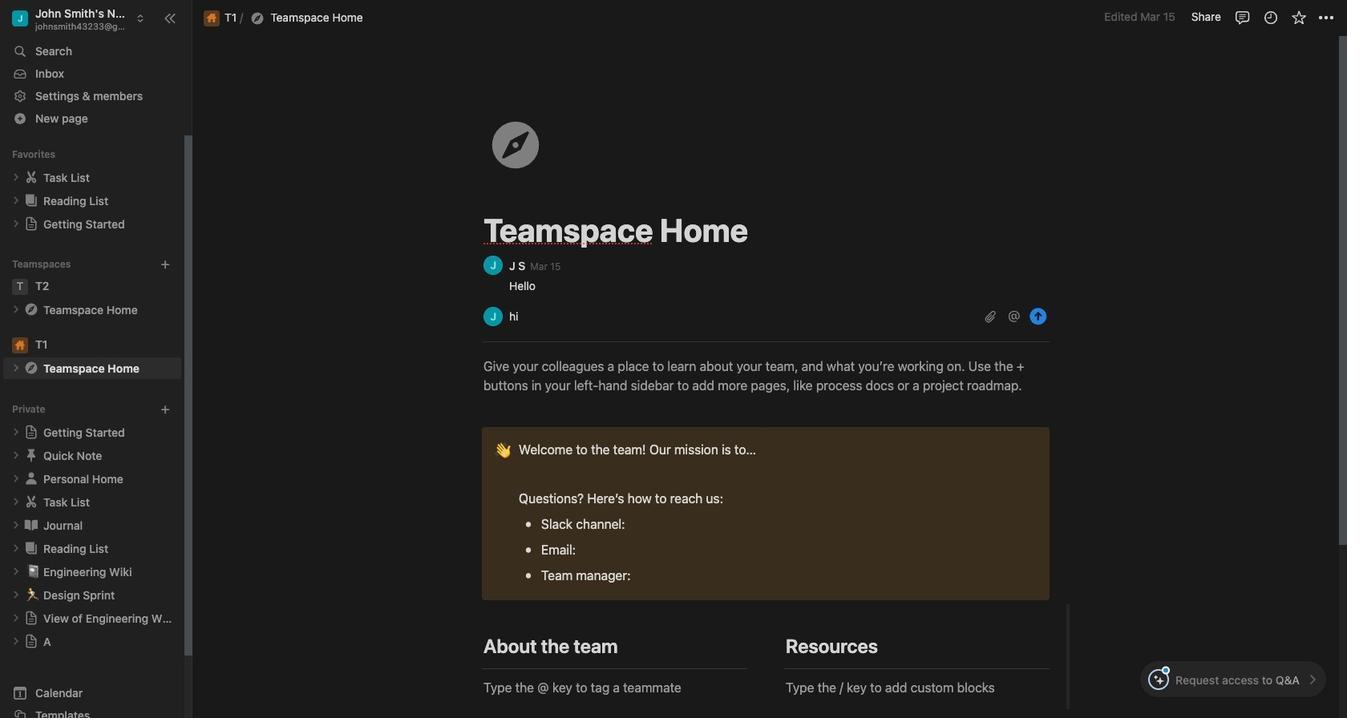 Task type: describe. For each thing, give the bounding box(es) containing it.
2 open image from the top
[[11, 196, 21, 206]]

3 open image from the top
[[11, 219, 21, 229]]

1 open image from the top
[[11, 364, 21, 373]]

change page icon image for 8th open icon from the bottom
[[23, 193, 39, 209]]

7 open image from the top
[[11, 521, 21, 530]]

🏃 image
[[26, 586, 40, 604]]

change page icon image for 6th open icon from the bottom
[[23, 302, 39, 318]]

change page icon image for 5th open image from the bottom
[[24, 425, 39, 440]]

change page icon image for second open image from the bottom of the page
[[24, 611, 39, 626]]

change page icon image for sixth open image from the top of the page
[[24, 635, 39, 649]]

3 open image from the top
[[11, 498, 21, 507]]

change page icon image for 3rd open icon
[[24, 217, 39, 231]]

2 open image from the top
[[11, 428, 21, 437]]

new teamspace image
[[160, 259, 171, 270]]

change page icon image for 5th open icon from the bottom of the page
[[23, 448, 39, 464]]



Task type: locate. For each thing, give the bounding box(es) containing it.
change page icon image for 4th open image from the bottom of the page
[[23, 494, 39, 510]]

close sidebar image
[[164, 12, 176, 24]]

4 open image from the top
[[11, 567, 21, 577]]

t image
[[12, 279, 28, 295]]

📓 image
[[26, 563, 40, 581]]

5 open image from the top
[[11, 614, 21, 624]]

6 open image from the top
[[11, 474, 21, 484]]

open image
[[11, 364, 21, 373], [11, 428, 21, 437], [11, 498, 21, 507], [11, 567, 21, 577], [11, 614, 21, 624], [11, 637, 21, 647]]

mention a person, page, or date image
[[1008, 310, 1021, 323]]

comments image
[[1235, 9, 1251, 25]]

updates image
[[1263, 9, 1279, 25]]

change page icon image for 2nd open icon from the bottom
[[23, 541, 39, 557]]

4 open image from the top
[[11, 305, 21, 315]]

open image
[[11, 173, 21, 182], [11, 196, 21, 206], [11, 219, 21, 229], [11, 305, 21, 315], [11, 451, 21, 461], [11, 474, 21, 484], [11, 521, 21, 530], [11, 544, 21, 554], [11, 591, 21, 600]]

change page icon image for 3rd open icon from the bottom of the page
[[23, 518, 39, 534]]

note
[[482, 428, 1050, 601]]

change page icon image for fourth open icon from the bottom of the page
[[23, 471, 39, 487]]

8 open image from the top
[[11, 544, 21, 554]]

9 open image from the top
[[11, 591, 21, 600]]

6 open image from the top
[[11, 637, 21, 647]]

change page icon image
[[485, 114, 547, 176], [23, 169, 39, 186], [23, 193, 39, 209], [24, 217, 39, 231], [23, 302, 39, 318], [23, 360, 39, 376], [24, 425, 39, 440], [23, 448, 39, 464], [23, 471, 39, 487], [23, 494, 39, 510], [23, 518, 39, 534], [23, 541, 39, 557], [24, 611, 39, 626], [24, 635, 39, 649]]

change page icon image for first open icon from the top
[[23, 169, 39, 186]]

add a page image
[[160, 404, 171, 415]]

favorite image
[[1291, 9, 1307, 25]]

attach file image
[[984, 310, 997, 323]]

5 open image from the top
[[11, 451, 21, 461]]

1 open image from the top
[[11, 173, 21, 182]]

change page icon image for sixth open image from the bottom
[[23, 360, 39, 376]]

👋 image
[[495, 439, 511, 460]]

send comment image
[[1029, 307, 1048, 326]]



Task type: vqa. For each thing, say whether or not it's contained in the screenshot.
"note"
yes



